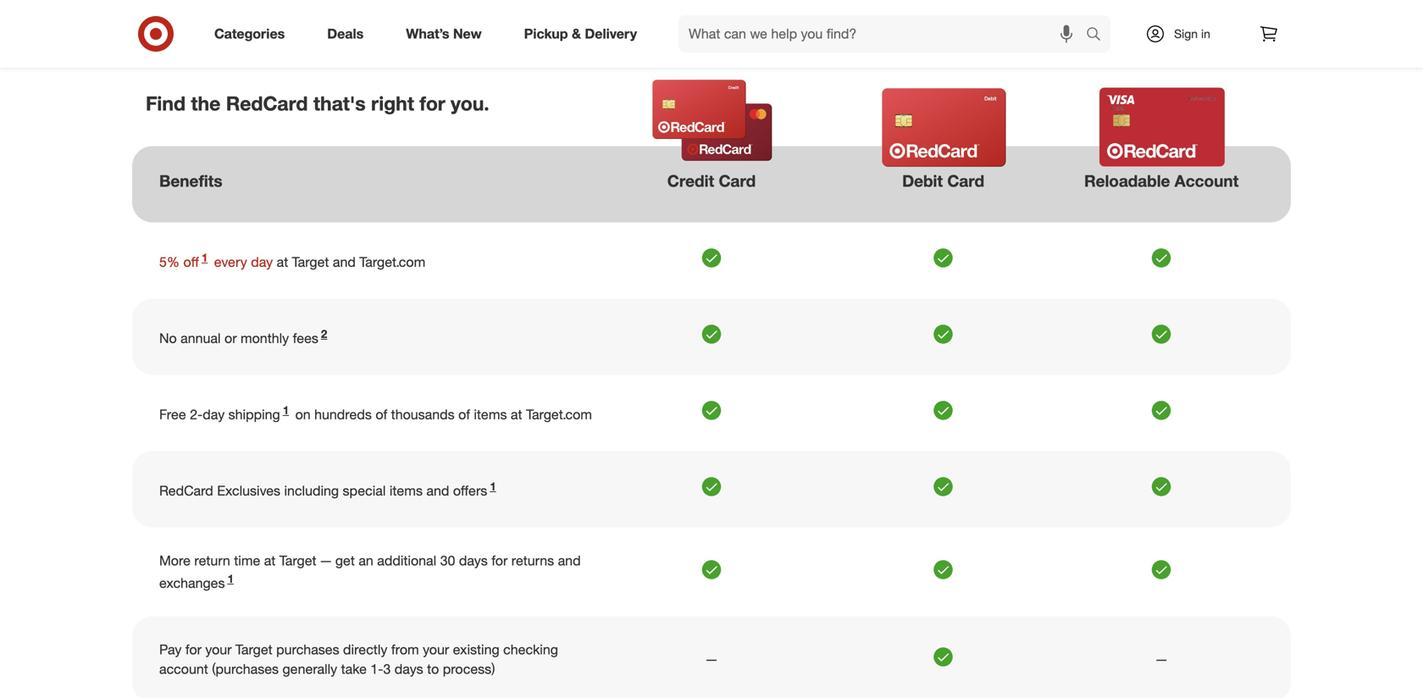 Task type: vqa. For each thing, say whether or not it's contained in the screenshot.
rightmost RedCard
yes



Task type: locate. For each thing, give the bounding box(es) containing it.
0 horizontal spatial and
[[333, 254, 356, 270]]

2 card from the left
[[948, 171, 985, 190]]

your up (purchases
[[205, 642, 232, 658]]

no
[[159, 330, 177, 346]]

1 inside 5% off 1 every day at target and target.com
[[202, 251, 208, 264]]

2 vertical spatial target
[[235, 642, 273, 658]]

days right 30
[[459, 553, 488, 569]]

2-
[[190, 406, 203, 423]]

you.
[[451, 91, 489, 115]]

what's
[[406, 25, 449, 42]]

target inside more return time at target — get an additional 30 days for returns and exchanges
[[279, 553, 316, 569]]

target up 2
[[292, 254, 329, 270]]

1-
[[371, 661, 383, 677]]

redcard inside redcard exclusives including special items and offers 1
[[159, 482, 213, 499]]

0 vertical spatial target.com
[[359, 254, 426, 270]]

1 inside redcard exclusives including special items and offers 1
[[490, 480, 496, 493]]

1 horizontal spatial card
[[948, 171, 985, 190]]

What can we help you find? suggestions appear below search field
[[679, 15, 1090, 53]]

of right hundreds
[[376, 406, 387, 423]]

1 vertical spatial days
[[395, 661, 423, 677]]

reloadable
[[1085, 171, 1170, 190]]

1 inside free 2-day shipping 1 on hundreds of thousands of items at target.com
[[283, 403, 289, 417]]

1 vertical spatial target
[[279, 553, 316, 569]]

1 horizontal spatial and
[[427, 482, 449, 499]]

account
[[159, 661, 208, 677]]

items right 'thousands'
[[474, 406, 507, 423]]

1 link
[[199, 251, 210, 270], [280, 403, 292, 423], [487, 480, 499, 499], [225, 572, 236, 591]]

of right 'thousands'
[[458, 406, 470, 423]]

2 vertical spatial and
[[558, 553, 581, 569]]

(purchases
[[212, 661, 279, 677]]

30
[[440, 553, 455, 569]]

items
[[474, 406, 507, 423], [390, 482, 423, 499]]

redcard left exclusives
[[159, 482, 213, 499]]

2 link
[[319, 327, 330, 346]]

2 vertical spatial at
[[264, 553, 276, 569]]

that's
[[313, 91, 366, 115]]

sign
[[1174, 26, 1198, 41]]

offers
[[453, 482, 487, 499]]

and inside redcard exclusives including special items and offers 1
[[427, 482, 449, 499]]

search
[[1079, 27, 1119, 44]]

for up account
[[185, 642, 202, 658]]

your up to
[[423, 642, 449, 658]]

1 vertical spatial at
[[511, 406, 522, 423]]

card
[[719, 171, 756, 190], [948, 171, 985, 190]]

of
[[376, 406, 387, 423], [458, 406, 470, 423]]

0 horizontal spatial card
[[719, 171, 756, 190]]

0 vertical spatial target
[[292, 254, 329, 270]]

1 horizontal spatial days
[[459, 553, 488, 569]]

off
[[183, 254, 199, 270]]

1 horizontal spatial of
[[458, 406, 470, 423]]

card for debit card
[[948, 171, 985, 190]]

find the redcard that's right for you.
[[146, 91, 489, 115]]

card right credit on the top of the page
[[719, 171, 756, 190]]

items right 'special'
[[390, 482, 423, 499]]

day left shipping
[[203, 406, 225, 423]]

and inside 5% off 1 every day at target and target.com
[[333, 254, 356, 270]]

target.com inside 5% off 1 every day at target and target.com
[[359, 254, 426, 270]]

take
[[341, 661, 367, 677]]

categories
[[214, 25, 285, 42]]

0 horizontal spatial of
[[376, 406, 387, 423]]

checking
[[503, 642, 558, 658]]

0 vertical spatial for
[[420, 91, 445, 115]]

items inside free 2-day shipping 1 on hundreds of thousands of items at target.com
[[474, 406, 507, 423]]

0 horizontal spatial target.com
[[359, 254, 426, 270]]

0 vertical spatial at
[[277, 254, 288, 270]]

1 vertical spatial redcard
[[159, 482, 213, 499]]

your
[[205, 642, 232, 658], [423, 642, 449, 658]]

1 horizontal spatial target.com
[[526, 406, 592, 423]]

1 vertical spatial target.com
[[526, 406, 592, 423]]

for left returns at the left of page
[[492, 553, 508, 569]]

2 vertical spatial for
[[185, 642, 202, 658]]

fees
[[293, 330, 319, 346]]

free 2-day shipping 1 on hundreds of thousands of items at target.com
[[159, 403, 592, 423]]

time
[[234, 553, 260, 569]]

1 vertical spatial day
[[203, 406, 225, 423]]

1
[[202, 251, 208, 264], [283, 403, 289, 417], [490, 480, 496, 493], [227, 572, 234, 585]]

1 vertical spatial items
[[390, 482, 423, 499]]

2
[[321, 327, 327, 341]]

1 horizontal spatial your
[[423, 642, 449, 658]]

day right every
[[251, 254, 273, 270]]

1 your from the left
[[205, 642, 232, 658]]

account
[[1175, 171, 1239, 190]]

0 horizontal spatial your
[[205, 642, 232, 658]]

1 horizontal spatial items
[[474, 406, 507, 423]]

from
[[391, 642, 419, 658]]

day inside free 2-day shipping 1 on hundreds of thousands of items at target.com
[[203, 406, 225, 423]]

1 vertical spatial and
[[427, 482, 449, 499]]

and inside more return time at target — get an additional 30 days for returns and exchanges
[[558, 553, 581, 569]]

0 horizontal spatial day
[[203, 406, 225, 423]]

target inside pay for your target purchases directly from your existing checking account (purchases generally take 1-3 days to process)
[[235, 642, 273, 658]]

search button
[[1079, 15, 1119, 56]]

— inside more return time at target — get an additional 30 days for returns and exchanges
[[320, 553, 332, 569]]

1 down return
[[227, 572, 234, 585]]

1 card from the left
[[719, 171, 756, 190]]

0 horizontal spatial for
[[185, 642, 202, 658]]

card right debit
[[948, 171, 985, 190]]

and
[[333, 254, 356, 270], [427, 482, 449, 499], [558, 553, 581, 569]]

at
[[277, 254, 288, 270], [511, 406, 522, 423], [264, 553, 276, 569]]

1 right off on the left top of the page
[[202, 251, 208, 264]]

an
[[359, 553, 373, 569]]

1 right offers
[[490, 480, 496, 493]]

target.com
[[359, 254, 426, 270], [526, 406, 592, 423]]

days inside more return time at target — get an additional 30 days for returns and exchanges
[[459, 553, 488, 569]]

thousands
[[391, 406, 455, 423]]

target
[[292, 254, 329, 270], [279, 553, 316, 569], [235, 642, 273, 658]]

0 vertical spatial and
[[333, 254, 356, 270]]

1 horizontal spatial redcard
[[226, 91, 308, 115]]

at inside free 2-day shipping 1 on hundreds of thousands of items at target.com
[[511, 406, 522, 423]]

0 horizontal spatial redcard
[[159, 482, 213, 499]]

1 horizontal spatial at
[[277, 254, 288, 270]]

3
[[383, 661, 391, 677]]

days
[[459, 553, 488, 569], [395, 661, 423, 677]]

day
[[251, 254, 273, 270], [203, 406, 225, 423]]

including
[[284, 482, 339, 499]]

redcard right the in the top of the page
[[226, 91, 308, 115]]

0 vertical spatial items
[[474, 406, 507, 423]]

credit card
[[667, 171, 756, 190]]

0 vertical spatial redcard
[[226, 91, 308, 115]]

1 horizontal spatial day
[[251, 254, 273, 270]]

0 horizontal spatial at
[[264, 553, 276, 569]]

target inside 5% off 1 every day at target and target.com
[[292, 254, 329, 270]]

redcard
[[226, 91, 308, 115], [159, 482, 213, 499]]

directly
[[343, 642, 388, 658]]

benefits
[[159, 171, 222, 190]]

0 horizontal spatial days
[[395, 661, 423, 677]]

1 left on
[[283, 403, 289, 417]]

for
[[420, 91, 445, 115], [492, 553, 508, 569], [185, 642, 202, 658]]

days down from
[[395, 661, 423, 677]]

more
[[159, 553, 191, 569]]

5%
[[159, 254, 180, 270]]

2 horizontal spatial for
[[492, 553, 508, 569]]

to
[[427, 661, 439, 677]]

0 vertical spatial day
[[251, 254, 273, 270]]

1 vertical spatial for
[[492, 553, 508, 569]]

—
[[320, 553, 332, 569], [706, 651, 717, 668], [1156, 651, 1167, 668]]

credit
[[667, 171, 714, 190]]

1 link for redcard exclusives including special items and offers 1
[[487, 480, 499, 499]]

target left get
[[279, 553, 316, 569]]

1 link for every day
[[199, 251, 210, 270]]

for left you.
[[420, 91, 445, 115]]

0 vertical spatial days
[[459, 553, 488, 569]]

in
[[1201, 26, 1211, 41]]

sign in
[[1174, 26, 1211, 41]]

2 horizontal spatial and
[[558, 553, 581, 569]]

2 horizontal spatial at
[[511, 406, 522, 423]]

1 horizontal spatial for
[[420, 91, 445, 115]]

2 horizontal spatial —
[[1156, 651, 1167, 668]]

redcard exclusives including special items and offers 1
[[159, 480, 496, 499]]

target up (purchases
[[235, 642, 273, 658]]

special
[[343, 482, 386, 499]]

0 horizontal spatial items
[[390, 482, 423, 499]]

0 horizontal spatial —
[[320, 553, 332, 569]]

annual
[[181, 330, 221, 346]]



Task type: describe. For each thing, give the bounding box(es) containing it.
exchanges
[[159, 575, 225, 591]]

delivery
[[585, 25, 637, 42]]

items inside redcard exclusives including special items and offers 1
[[390, 482, 423, 499]]

at inside 5% off 1 every day at target and target.com
[[277, 254, 288, 270]]

&
[[572, 25, 581, 42]]

1 link for on hundreds of thousands of items at target.com
[[280, 403, 292, 423]]

what's new
[[406, 25, 482, 42]]

1 of from the left
[[376, 406, 387, 423]]

redcard debit image
[[865, 85, 1023, 170]]

the
[[191, 91, 221, 115]]

sign in link
[[1131, 15, 1237, 53]]

redcard credit image
[[634, 77, 791, 162]]

at inside more return time at target — get an additional 30 days for returns and exchanges
[[264, 553, 276, 569]]

find
[[146, 91, 186, 115]]

existing
[[453, 642, 500, 658]]

5% off 1 every day at target and target.com
[[159, 251, 426, 270]]

pay for your target purchases directly from your existing checking account (purchases generally take 1-3 days to process)
[[159, 642, 558, 677]]

every
[[214, 254, 247, 270]]

for inside more return time at target — get an additional 30 days for returns and exchanges
[[492, 553, 508, 569]]

days inside pay for your target purchases directly from your existing checking account (purchases generally take 1-3 days to process)
[[395, 661, 423, 677]]

card for credit card
[[719, 171, 756, 190]]

no annual or monthly fees 2
[[159, 327, 327, 346]]

right
[[371, 91, 414, 115]]

debit card
[[902, 171, 985, 190]]

process)
[[443, 661, 495, 677]]

reloadable account
[[1085, 171, 1239, 190]]

monthly
[[241, 330, 289, 346]]

hundreds
[[314, 406, 372, 423]]

deals
[[327, 25, 364, 42]]

pay
[[159, 642, 182, 658]]

2 your from the left
[[423, 642, 449, 658]]

target.com inside free 2-day shipping 1 on hundreds of thousands of items at target.com
[[526, 406, 592, 423]]

for inside pay for your target purchases directly from your existing checking account (purchases generally take 1-3 days to process)
[[185, 642, 202, 658]]

generally
[[283, 661, 337, 677]]

pickup & delivery
[[524, 25, 637, 42]]

shipping
[[228, 406, 280, 423]]

categories link
[[200, 15, 306, 53]]

exclusives
[[217, 482, 280, 499]]

1 horizontal spatial —
[[706, 651, 717, 668]]

more return time at target — get an additional 30 days for returns and exchanges
[[159, 553, 581, 591]]

new
[[453, 25, 482, 42]]

what's new link
[[392, 15, 503, 53]]

day inside 5% off 1 every day at target and target.com
[[251, 254, 273, 270]]

or
[[225, 330, 237, 346]]

redcard reloadable account image
[[1084, 88, 1241, 166]]

get
[[335, 553, 355, 569]]

deals link
[[313, 15, 385, 53]]

2 of from the left
[[458, 406, 470, 423]]

purchases
[[276, 642, 339, 658]]

pickup
[[524, 25, 568, 42]]

returns
[[512, 553, 554, 569]]

additional
[[377, 553, 436, 569]]

debit
[[902, 171, 943, 190]]

on
[[295, 406, 311, 423]]

free
[[159, 406, 186, 423]]

pickup & delivery link
[[510, 15, 658, 53]]

return
[[194, 553, 230, 569]]



